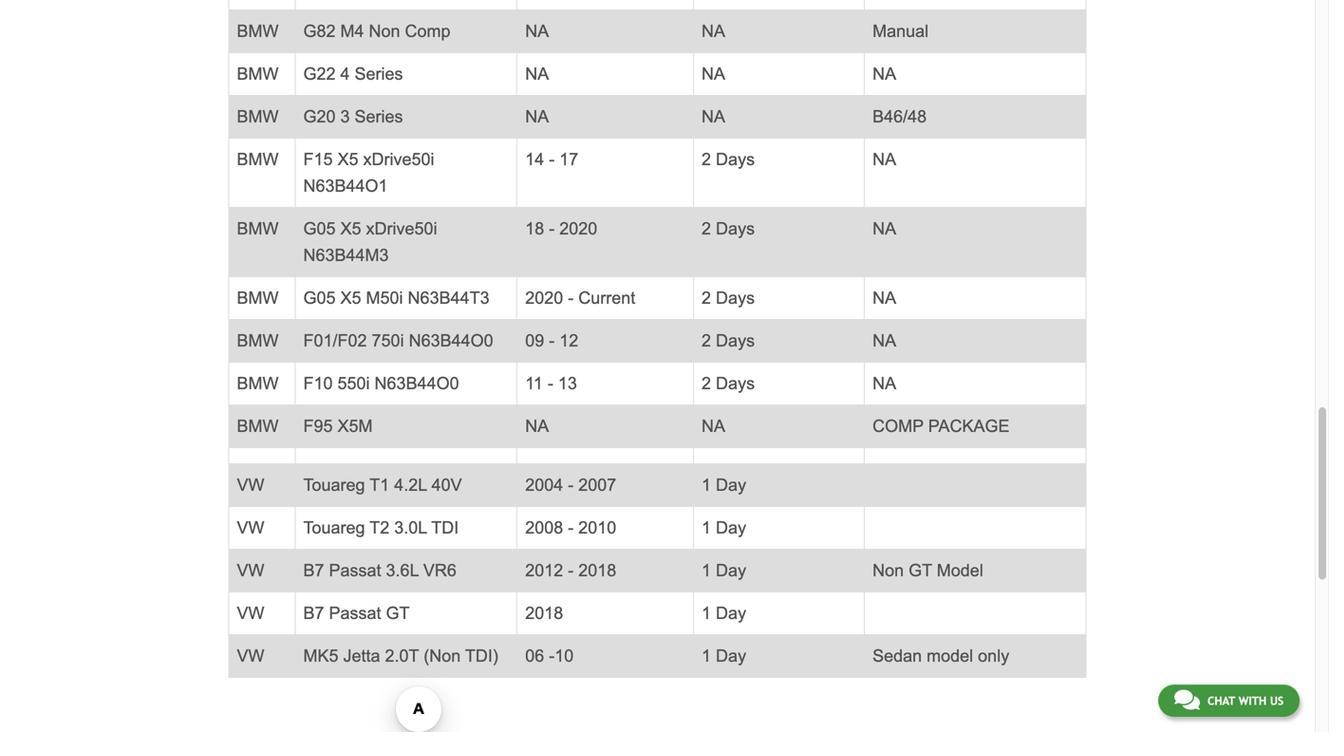 Task type: locate. For each thing, give the bounding box(es) containing it.
days for 18 - 2020
[[716, 219, 755, 238]]

1
[[702, 475, 711, 495], [702, 518, 711, 537], [702, 561, 711, 580], [702, 603, 711, 623], [702, 646, 711, 666]]

550i
[[338, 374, 370, 393]]

non gt model
[[873, 561, 984, 580]]

passat for gt
[[329, 603, 381, 623]]

3.0l
[[394, 518, 427, 537]]

b7 passat gt
[[303, 603, 410, 623]]

1 passat from the top
[[329, 561, 381, 580]]

2018 down 2010
[[579, 561, 617, 580]]

1 b7 from the top
[[303, 561, 324, 580]]

- left the current
[[568, 288, 574, 308]]

xdrive50i
[[363, 149, 435, 169], [366, 219, 437, 238]]

18 - 2020
[[525, 219, 598, 238]]

x5
[[338, 149, 359, 169], [341, 219, 361, 238], [341, 288, 361, 308]]

touareg left "t2"
[[303, 518, 365, 537]]

5 2 days from the top
[[702, 374, 755, 393]]

b7
[[303, 561, 324, 580], [303, 603, 324, 623]]

1 vertical spatial x5
[[341, 219, 361, 238]]

6 bmw from the top
[[237, 288, 279, 308]]

1 days from the top
[[716, 149, 755, 169]]

2 1 from the top
[[702, 518, 711, 537]]

2 passat from the top
[[329, 603, 381, 623]]

1 day from the top
[[716, 475, 747, 495]]

2 series from the top
[[355, 107, 403, 126]]

40v
[[432, 475, 462, 495]]

b46/48
[[873, 107, 927, 126]]

x5 up n63b44m3
[[341, 219, 361, 238]]

touareg t1 4.2l 40v
[[303, 475, 462, 495]]

8 bmw from the top
[[237, 374, 279, 393]]

2 days for 09 - 12
[[702, 331, 755, 350]]

non left model
[[873, 561, 904, 580]]

day for 2007
[[716, 475, 747, 495]]

series
[[355, 64, 403, 83], [355, 107, 403, 126]]

- right 11
[[548, 374, 554, 393]]

4 1 day from the top
[[702, 603, 747, 623]]

3 2 days from the top
[[702, 288, 755, 308]]

4 day from the top
[[716, 603, 747, 623]]

0 horizontal spatial gt
[[386, 603, 410, 623]]

3 1 from the top
[[702, 561, 711, 580]]

3 day from the top
[[716, 561, 747, 580]]

750i
[[372, 331, 404, 350]]

3 days from the top
[[716, 288, 755, 308]]

x5 left m50i
[[341, 288, 361, 308]]

gt
[[909, 561, 932, 580], [386, 603, 410, 623]]

1 vertical spatial n63b44o0
[[375, 374, 459, 393]]

2 for current
[[702, 288, 711, 308]]

g05 up f01/f02
[[303, 288, 336, 308]]

1 1 from the top
[[702, 475, 711, 495]]

f01/f02 750i n63b44o0
[[303, 331, 494, 350]]

days for 14 - 17
[[716, 149, 755, 169]]

1 touareg from the top
[[303, 475, 365, 495]]

f15
[[303, 149, 333, 169]]

- for 2007
[[568, 475, 574, 495]]

2 days for 14 - 17
[[702, 149, 755, 169]]

0 vertical spatial g05
[[303, 219, 336, 238]]

t2
[[370, 518, 390, 537]]

m4
[[341, 21, 364, 41]]

sedan model only
[[873, 646, 1010, 666]]

5 day from the top
[[716, 646, 747, 666]]

-
[[549, 149, 555, 169], [549, 219, 555, 238], [568, 288, 574, 308], [549, 331, 555, 350], [548, 374, 554, 393], [568, 475, 574, 495], [568, 518, 574, 537], [568, 561, 574, 580], [549, 646, 555, 666]]

2
[[702, 149, 711, 169], [702, 219, 711, 238], [702, 288, 711, 308], [702, 331, 711, 350], [702, 374, 711, 393]]

2.0t
[[385, 646, 419, 666]]

5 1 day from the top
[[702, 646, 747, 666]]

3 bmw from the top
[[237, 107, 279, 126]]

gt left model
[[909, 561, 932, 580]]

vw for touareg t1 4.2l 40v
[[237, 475, 265, 495]]

n63b44o0
[[409, 331, 494, 350], [375, 374, 459, 393]]

0 vertical spatial touareg
[[303, 475, 365, 495]]

1 vertical spatial non
[[873, 561, 904, 580]]

1 horizontal spatial non
[[873, 561, 904, 580]]

- left 17
[[549, 149, 555, 169]]

tdi
[[431, 518, 459, 537]]

- right 2012 at the left bottom of the page
[[568, 561, 574, 580]]

model
[[927, 646, 974, 666]]

touareg
[[303, 475, 365, 495], [303, 518, 365, 537]]

tdi)
[[465, 646, 499, 666]]

1 for 2010
[[702, 518, 711, 537]]

1 vertical spatial gt
[[386, 603, 410, 623]]

1 vertical spatial series
[[355, 107, 403, 126]]

f95
[[303, 416, 333, 436]]

passat up b7 passat gt
[[329, 561, 381, 580]]

- right 2008
[[568, 518, 574, 537]]

0 horizontal spatial 2018
[[525, 603, 563, 623]]

4 days from the top
[[716, 331, 755, 350]]

2 b7 from the top
[[303, 603, 324, 623]]

b7 up mk5
[[303, 603, 324, 623]]

5 1 from the top
[[702, 646, 711, 666]]

3 2 from the top
[[702, 288, 711, 308]]

- right 18
[[549, 219, 555, 238]]

n63b44m3
[[303, 245, 389, 265]]

2 2 days from the top
[[702, 219, 755, 238]]

1 day for 10
[[702, 646, 747, 666]]

2020
[[560, 219, 598, 238], [525, 288, 563, 308]]

1 vw from the top
[[237, 475, 265, 495]]

xdrive50i up n63b44m3
[[366, 219, 437, 238]]

bmw for g22 4 series
[[237, 64, 279, 83]]

1 vertical spatial g05
[[303, 288, 336, 308]]

2018
[[579, 561, 617, 580], [525, 603, 563, 623]]

0 vertical spatial 2020
[[560, 219, 598, 238]]

1 g05 from the top
[[303, 219, 336, 238]]

0 vertical spatial x5
[[338, 149, 359, 169]]

- right 09
[[549, 331, 555, 350]]

2 touareg from the top
[[303, 518, 365, 537]]

2 g05 from the top
[[303, 288, 336, 308]]

0 horizontal spatial non
[[369, 21, 400, 41]]

g22
[[303, 64, 336, 83]]

gt up mk5 jetta 2.0t (non tdi)
[[386, 603, 410, 623]]

manual
[[873, 21, 929, 41]]

10
[[555, 646, 574, 666]]

- right 06
[[549, 646, 555, 666]]

1 vertical spatial xdrive50i
[[366, 219, 437, 238]]

1 vertical spatial touareg
[[303, 518, 365, 537]]

5 days from the top
[[716, 374, 755, 393]]

vw for touareg t2  3.0l  tdi
[[237, 518, 265, 537]]

day for 2010
[[716, 518, 747, 537]]

2 for 17
[[702, 149, 711, 169]]

xdrive50i for n63b44o1
[[363, 149, 435, 169]]

f10 550i n63b44o0
[[303, 374, 459, 393]]

g20
[[303, 107, 336, 126]]

x5 for f15 x5 xdrive50i n63b44o1
[[338, 149, 359, 169]]

06
[[525, 646, 544, 666]]

12
[[560, 331, 579, 350]]

4 bmw from the top
[[237, 149, 279, 169]]

touareg left t1
[[303, 475, 365, 495]]

2020 up 09 - 12
[[525, 288, 563, 308]]

x5 inside g05 x5 xdrive50i n63b44m3
[[341, 219, 361, 238]]

passat up jetta on the bottom left
[[329, 603, 381, 623]]

0 vertical spatial non
[[369, 21, 400, 41]]

xdrive50i inside g05 x5 xdrive50i n63b44m3
[[366, 219, 437, 238]]

2020 right 18
[[560, 219, 598, 238]]

4 2 days from the top
[[702, 331, 755, 350]]

1 vertical spatial b7
[[303, 603, 324, 623]]

4 vw from the top
[[237, 603, 265, 623]]

g22 4 series
[[303, 64, 403, 83]]

5 2 from the top
[[702, 374, 711, 393]]

2 days from the top
[[716, 219, 755, 238]]

2012 - 2018
[[525, 561, 617, 580]]

0 vertical spatial b7
[[303, 561, 324, 580]]

days for 11 - 13
[[716, 374, 755, 393]]

- for 2020
[[549, 219, 555, 238]]

g05 inside g05 x5 xdrive50i n63b44m3
[[303, 219, 336, 238]]

- for 12
[[549, 331, 555, 350]]

b7 up b7 passat gt
[[303, 561, 324, 580]]

1 vertical spatial passat
[[329, 603, 381, 623]]

- right the 2004
[[568, 475, 574, 495]]

day
[[716, 475, 747, 495], [716, 518, 747, 537], [716, 561, 747, 580], [716, 603, 747, 623], [716, 646, 747, 666]]

1 series from the top
[[355, 64, 403, 83]]

0 vertical spatial passat
[[329, 561, 381, 580]]

2004 - 2007
[[525, 475, 617, 495]]

n63b44o0 for f10 550i n63b44o0
[[375, 374, 459, 393]]

g82 m4 non comp
[[303, 21, 451, 41]]

xdrive50i up n63b44o1
[[363, 149, 435, 169]]

1 2 from the top
[[702, 149, 711, 169]]

0 vertical spatial series
[[355, 64, 403, 83]]

days
[[716, 149, 755, 169], [716, 219, 755, 238], [716, 288, 755, 308], [716, 331, 755, 350], [716, 374, 755, 393]]

g05 x5 xdrive50i n63b44m3
[[303, 219, 437, 265]]

x5 inside f15 x5 xdrive50i n63b44o1
[[338, 149, 359, 169]]

1 2 days from the top
[[702, 149, 755, 169]]

2 vertical spatial x5
[[341, 288, 361, 308]]

2018 down 2012 at the left bottom of the page
[[525, 603, 563, 623]]

5 vw from the top
[[237, 646, 265, 666]]

chat with us link
[[1159, 685, 1300, 717]]

2 days for 2020 - current
[[702, 288, 755, 308]]

7 bmw from the top
[[237, 331, 279, 350]]

1 day for 2007
[[702, 475, 747, 495]]

2020 - current
[[525, 288, 636, 308]]

1 horizontal spatial 2018
[[579, 561, 617, 580]]

non right the m4
[[369, 21, 400, 41]]

vw
[[237, 475, 265, 495], [237, 518, 265, 537], [237, 561, 265, 580], [237, 603, 265, 623], [237, 646, 265, 666]]

n63b44o0 down f01/f02 750i n63b44o0
[[375, 374, 459, 393]]

3 vw from the top
[[237, 561, 265, 580]]

5 bmw from the top
[[237, 219, 279, 238]]

g82
[[303, 21, 336, 41]]

bmw
[[237, 21, 279, 41], [237, 64, 279, 83], [237, 107, 279, 126], [237, 149, 279, 169], [237, 219, 279, 238], [237, 288, 279, 308], [237, 331, 279, 350], [237, 374, 279, 393], [237, 416, 279, 436]]

9 bmw from the top
[[237, 416, 279, 436]]

2012
[[525, 561, 563, 580]]

series for g22 4 series
[[355, 64, 403, 83]]

1 day
[[702, 475, 747, 495], [702, 518, 747, 537], [702, 561, 747, 580], [702, 603, 747, 623], [702, 646, 747, 666]]

2 2 from the top
[[702, 219, 711, 238]]

2 day from the top
[[716, 518, 747, 537]]

4 1 from the top
[[702, 603, 711, 623]]

- for 17
[[549, 149, 555, 169]]

2 1 day from the top
[[702, 518, 747, 537]]

11
[[525, 374, 543, 393]]

1 day for 2010
[[702, 518, 747, 537]]

na
[[525, 21, 549, 41], [702, 21, 726, 41], [525, 64, 549, 83], [702, 64, 726, 83], [873, 64, 897, 83], [525, 107, 549, 126], [702, 107, 726, 126], [873, 149, 897, 169], [873, 219, 897, 238], [873, 288, 897, 308], [873, 331, 897, 350], [873, 374, 897, 393], [525, 416, 549, 436], [702, 416, 726, 436]]

0 vertical spatial n63b44o0
[[409, 331, 494, 350]]

days for 2020 - current
[[716, 288, 755, 308]]

f10
[[303, 374, 333, 393]]

4 2 from the top
[[702, 331, 711, 350]]

x5 up n63b44o1
[[338, 149, 359, 169]]

bmw for g82 m4 non comp
[[237, 21, 279, 41]]

series right "4"
[[355, 64, 403, 83]]

2 bmw from the top
[[237, 64, 279, 83]]

3 1 day from the top
[[702, 561, 747, 580]]

g05
[[303, 219, 336, 238], [303, 288, 336, 308]]

series right '3'
[[355, 107, 403, 126]]

14
[[525, 149, 544, 169]]

0 vertical spatial xdrive50i
[[363, 149, 435, 169]]

1 for 2018
[[702, 561, 711, 580]]

n63b44o0 down n63b44t3
[[409, 331, 494, 350]]

2 vw from the top
[[237, 518, 265, 537]]

1 horizontal spatial gt
[[909, 561, 932, 580]]

b7 for b7 passat 3.6l vr6
[[303, 561, 324, 580]]

g05 up n63b44m3
[[303, 219, 336, 238]]

t1
[[370, 475, 390, 495]]

vw for mk5 jetta 2.0t (non tdi)
[[237, 646, 265, 666]]

1 bmw from the top
[[237, 21, 279, 41]]

2 days
[[702, 149, 755, 169], [702, 219, 755, 238], [702, 288, 755, 308], [702, 331, 755, 350], [702, 374, 755, 393]]

2 for 13
[[702, 374, 711, 393]]

xdrive50i inside f15 x5 xdrive50i n63b44o1
[[363, 149, 435, 169]]

day for 2018
[[716, 561, 747, 580]]

1 1 day from the top
[[702, 475, 747, 495]]

chat
[[1208, 694, 1236, 708]]



Task type: describe. For each thing, give the bounding box(es) containing it.
b7 passat 3.6l vr6
[[303, 561, 457, 580]]

2007
[[579, 475, 617, 495]]

4.2l
[[394, 475, 427, 495]]

us
[[1271, 694, 1284, 708]]

touareg for touareg t2  3.0l  tdi
[[303, 518, 365, 537]]

1 for 10
[[702, 646, 711, 666]]

package
[[929, 416, 1010, 436]]

xdrive50i for n63b44m3
[[366, 219, 437, 238]]

mk5
[[303, 646, 339, 666]]

2008
[[525, 518, 563, 537]]

touareg for touareg t1 4.2l 40v
[[303, 475, 365, 495]]

18
[[525, 219, 544, 238]]

09
[[525, 331, 544, 350]]

17
[[560, 149, 579, 169]]

- for 10
[[549, 646, 555, 666]]

only
[[978, 646, 1010, 666]]

vr6
[[423, 561, 457, 580]]

11 - 13
[[525, 374, 577, 393]]

2 for 2020
[[702, 219, 711, 238]]

sedan
[[873, 646, 922, 666]]

vw for b7 passat gt
[[237, 603, 265, 623]]

- for 13
[[548, 374, 554, 393]]

0 vertical spatial gt
[[909, 561, 932, 580]]

- for 2010
[[568, 518, 574, 537]]

day for 10
[[716, 646, 747, 666]]

bmw for g05 x5 m50i n63b44t3
[[237, 288, 279, 308]]

passat for 3.6l
[[329, 561, 381, 580]]

3
[[341, 107, 350, 126]]

2010
[[579, 518, 617, 537]]

comp package
[[873, 416, 1010, 436]]

g05 for g05 x5 xdrive50i n63b44m3
[[303, 219, 336, 238]]

06 -10
[[525, 646, 574, 666]]

bmw for f15 x5 xdrive50i n63b44o1
[[237, 149, 279, 169]]

x5 for g05 x5 xdrive50i n63b44m3
[[341, 219, 361, 238]]

- for current
[[568, 288, 574, 308]]

0 vertical spatial 2018
[[579, 561, 617, 580]]

m50i
[[366, 288, 403, 308]]

09 - 12
[[525, 331, 579, 350]]

2008 - 2010
[[525, 518, 617, 537]]

series for g20 3 series
[[355, 107, 403, 126]]

4
[[341, 64, 350, 83]]

n63b44o0 for f01/f02 750i n63b44o0
[[409, 331, 494, 350]]

bmw for g20 3 series
[[237, 107, 279, 126]]

g20 3 series
[[303, 107, 403, 126]]

x5m
[[338, 416, 373, 436]]

g05 for g05 x5 m50i n63b44t3
[[303, 288, 336, 308]]

model
[[937, 561, 984, 580]]

mk5 jetta 2.0t (non tdi)
[[303, 646, 499, 666]]

bmw for g05 x5 xdrive50i n63b44m3
[[237, 219, 279, 238]]

(non
[[424, 646, 461, 666]]

touareg t2  3.0l  tdi
[[303, 518, 459, 537]]

bmw for f01/f02 750i n63b44o0
[[237, 331, 279, 350]]

with
[[1239, 694, 1267, 708]]

vw for b7 passat 3.6l vr6
[[237, 561, 265, 580]]

14 - 17
[[525, 149, 579, 169]]

bmw for f10 550i n63b44o0
[[237, 374, 279, 393]]

days for 09 - 12
[[716, 331, 755, 350]]

jetta
[[343, 646, 380, 666]]

g05 x5 m50i n63b44t3
[[303, 288, 490, 308]]

2004
[[525, 475, 563, 495]]

n63b44t3
[[408, 288, 490, 308]]

13
[[558, 374, 577, 393]]

2 for 12
[[702, 331, 711, 350]]

- for 2018
[[568, 561, 574, 580]]

f01/f02
[[303, 331, 367, 350]]

current
[[579, 288, 636, 308]]

f95 x5m
[[303, 416, 373, 436]]

1 day for 2018
[[702, 561, 747, 580]]

3.6l
[[386, 561, 419, 580]]

x5 for g05 x5 m50i n63b44t3
[[341, 288, 361, 308]]

bmw for f95 x5m
[[237, 416, 279, 436]]

comp
[[405, 21, 451, 41]]

f15 x5 xdrive50i n63b44o1
[[303, 149, 435, 195]]

comments image
[[1175, 689, 1200, 711]]

1 vertical spatial 2018
[[525, 603, 563, 623]]

comp
[[873, 416, 924, 436]]

2 days for 18 - 2020
[[702, 219, 755, 238]]

1 vertical spatial 2020
[[525, 288, 563, 308]]

1 for 2007
[[702, 475, 711, 495]]

chat with us
[[1208, 694, 1284, 708]]

n63b44o1
[[303, 176, 388, 195]]

b7 for b7 passat gt
[[303, 603, 324, 623]]

2 days for 11 - 13
[[702, 374, 755, 393]]



Task type: vqa. For each thing, say whether or not it's contained in the screenshot.
sure
no



